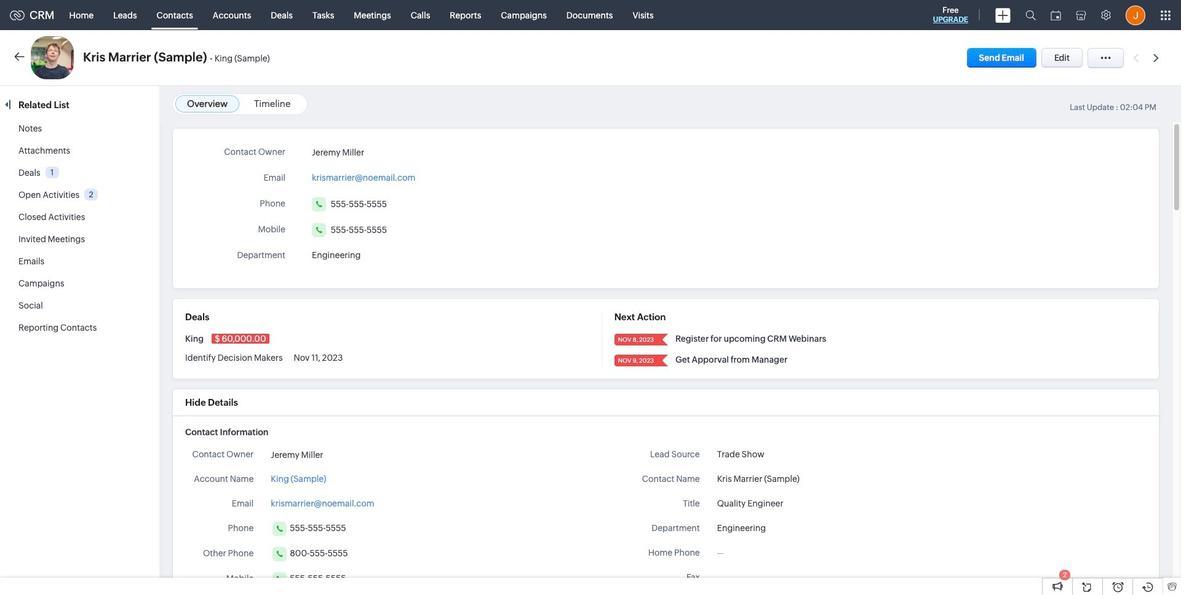 Task type: describe. For each thing, give the bounding box(es) containing it.
previous record image
[[1134, 54, 1139, 62]]

create menu image
[[996, 8, 1011, 22]]

search image
[[1026, 10, 1037, 20]]

create menu element
[[989, 0, 1019, 30]]



Task type: locate. For each thing, give the bounding box(es) containing it.
logo image
[[10, 10, 25, 20]]

profile image
[[1127, 5, 1146, 25]]

next record image
[[1154, 54, 1162, 62]]

calendar image
[[1051, 10, 1062, 20]]

search element
[[1019, 0, 1044, 30]]

profile element
[[1119, 0, 1154, 30]]



Task type: vqa. For each thing, say whether or not it's contained in the screenshot.
Mobile to the left
no



